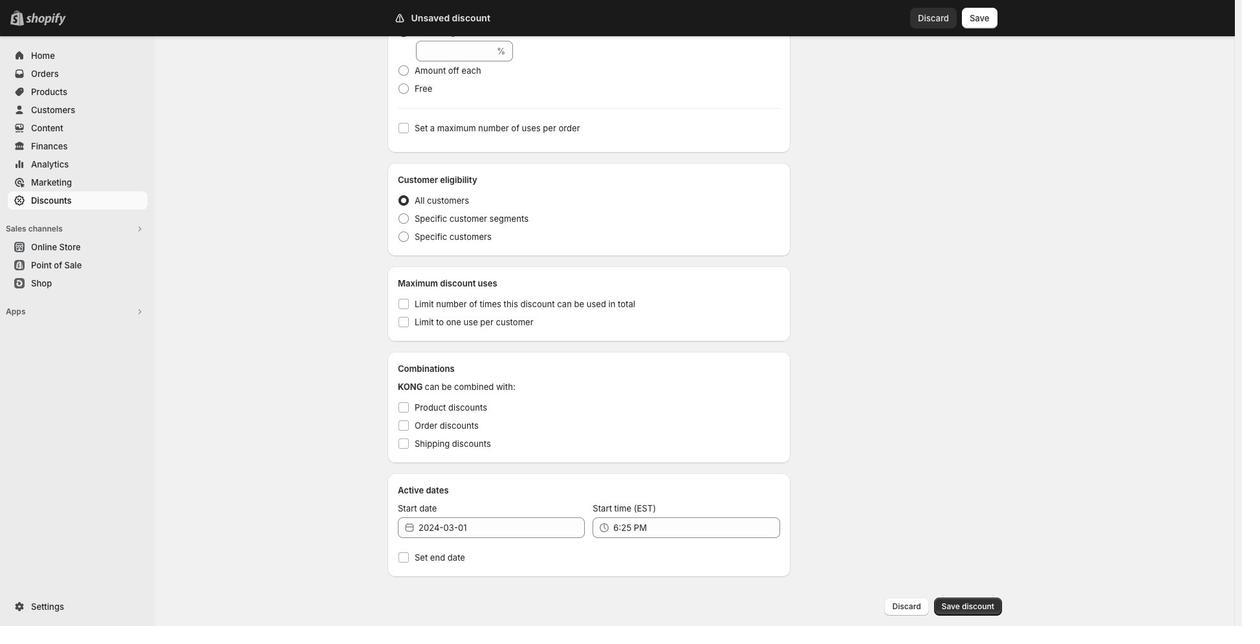 Task type: describe. For each thing, give the bounding box(es) containing it.
YYYY-MM-DD text field
[[419, 518, 585, 539]]



Task type: vqa. For each thing, say whether or not it's contained in the screenshot.
the Enter time text field
yes



Task type: locate. For each thing, give the bounding box(es) containing it.
shopify image
[[26, 13, 66, 26]]

None text field
[[416, 41, 495, 61]]

Enter time text field
[[614, 518, 780, 539]]



